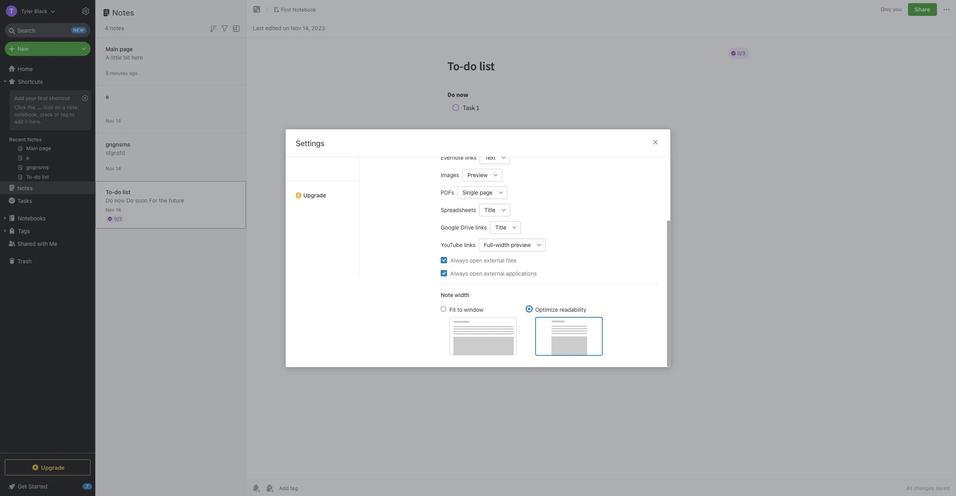 Task type: vqa. For each thing, say whether or not it's contained in the screenshot.
YouTube links links
yes



Task type: locate. For each thing, give the bounding box(es) containing it.
the inside tree
[[28, 104, 35, 110]]

notes up notes
[[112, 8, 134, 17]]

sfgnsfd
[[106, 149, 125, 156]]

notes
[[110, 25, 124, 31]]

notes right recent
[[27, 136, 42, 143]]

0 vertical spatial on
[[283, 24, 290, 31]]

1 vertical spatial page
[[480, 189, 493, 196]]

on
[[283, 24, 290, 31], [55, 104, 61, 110]]

Choose default view option for Spreadsheets field
[[480, 203, 511, 216]]

note,
[[67, 104, 79, 110]]

0 vertical spatial width
[[496, 241, 510, 248]]

saved
[[936, 485, 950, 491]]

0 horizontal spatial width
[[455, 291, 470, 298]]

nov down "sfgnsfd"
[[106, 165, 115, 171]]

width right note
[[455, 291, 470, 298]]

do down to-
[[106, 197, 113, 204]]

open for always open external applications
[[470, 270, 483, 277]]

2023
[[312, 24, 325, 31]]

all
[[907, 485, 913, 491]]

open for always open external files
[[470, 257, 483, 263]]

0 vertical spatial to
[[70, 111, 75, 118]]

None search field
[[10, 23, 85, 37]]

0 vertical spatial title
[[485, 206, 496, 213]]

links down drive
[[464, 241, 476, 248]]

always for always open external applications
[[451, 270, 468, 277]]

notebook,
[[14, 111, 38, 118]]

1 open from the top
[[470, 257, 483, 263]]

notebooks link
[[0, 212, 95, 224]]

tasks
[[17, 197, 32, 204]]

text button
[[480, 151, 498, 164]]

or
[[54, 111, 59, 118]]

full-
[[484, 241, 496, 248]]

icon on a note, notebook, stack or tag to add it here.
[[14, 104, 79, 125]]

little
[[111, 54, 122, 61]]

always right 'always open external applications' checkbox
[[451, 270, 468, 277]]

here
[[132, 54, 143, 61]]

group
[[0, 88, 95, 185]]

3 14 from the top
[[116, 207, 121, 213]]

pdfs
[[441, 189, 454, 196]]

nov left 14,
[[291, 24, 301, 31]]

title button down single page field
[[480, 203, 498, 216]]

2 nov 14 from the top
[[106, 165, 121, 171]]

nov 14 down "sfgnsfd"
[[106, 165, 121, 171]]

external down always open external files
[[484, 270, 505, 277]]

1 vertical spatial external
[[484, 270, 505, 277]]

1 horizontal spatial to
[[458, 306, 463, 313]]

0 vertical spatial nov 14
[[106, 118, 121, 124]]

1 do from the left
[[106, 197, 113, 204]]

14 for gngnsrns
[[116, 165, 121, 171]]

1 vertical spatial the
[[159, 197, 167, 204]]

ago
[[129, 70, 138, 76]]

only
[[881, 6, 892, 12]]

2 always from the top
[[451, 270, 468, 277]]

0 horizontal spatial page
[[120, 45, 133, 52]]

nov 14 up the gngnsrns
[[106, 118, 121, 124]]

edited
[[265, 24, 282, 31]]

group inside tree
[[0, 88, 95, 185]]

upgrade for the bottommost 'upgrade' "popup button"
[[41, 464, 65, 471]]

1 vertical spatial title button
[[490, 221, 509, 234]]

0 vertical spatial external
[[484, 257, 505, 263]]

nov up 0/3
[[106, 207, 115, 213]]

links left text button
[[465, 154, 477, 161]]

applications
[[506, 270, 537, 277]]

trash
[[17, 258, 32, 264]]

1 horizontal spatial upgrade
[[304, 192, 326, 198]]

settings image
[[81, 6, 91, 16]]

soon
[[135, 197, 148, 204]]

for
[[149, 197, 158, 204]]

optimize
[[536, 306, 558, 313]]

first notebook
[[281, 6, 316, 13]]

1 vertical spatial always
[[451, 270, 468, 277]]

the right for
[[159, 197, 167, 204]]

0 horizontal spatial on
[[55, 104, 61, 110]]

a
[[106, 54, 109, 61]]

on right edited
[[283, 24, 290, 31]]

title inside field
[[485, 206, 496, 213]]

14 up the gngnsrns
[[116, 118, 121, 124]]

0 horizontal spatial upgrade button
[[5, 460, 91, 476]]

0 horizontal spatial to
[[70, 111, 75, 118]]

1 14 from the top
[[116, 118, 121, 124]]

group containing add your first shortcut
[[0, 88, 95, 185]]

title up the full-width preview button
[[496, 224, 507, 231]]

page
[[120, 45, 133, 52], [480, 189, 493, 196]]

0 horizontal spatial the
[[28, 104, 35, 110]]

1 external from the top
[[484, 257, 505, 263]]

evernote links
[[441, 154, 477, 161]]

tag
[[61, 111, 68, 118]]

nov down e
[[106, 118, 115, 124]]

1 vertical spatial width
[[455, 291, 470, 298]]

1 horizontal spatial width
[[496, 241, 510, 248]]

page inside note list element
[[120, 45, 133, 52]]

trash link
[[0, 255, 95, 267]]

do
[[115, 189, 121, 195]]

single
[[463, 189, 479, 196]]

external for files
[[484, 257, 505, 263]]

0 vertical spatial always
[[451, 257, 468, 263]]

upgrade
[[304, 192, 326, 198], [41, 464, 65, 471]]

0 vertical spatial upgrade
[[304, 192, 326, 198]]

1 horizontal spatial on
[[283, 24, 290, 31]]

shortcuts button
[[0, 75, 95, 88]]

the inside note list element
[[159, 197, 167, 204]]

the
[[28, 104, 35, 110], [159, 197, 167, 204]]

14 up 0/3
[[116, 207, 121, 213]]

1 vertical spatial title
[[496, 224, 507, 231]]

tree containing home
[[0, 62, 95, 453]]

Choose default view option for Google Drive links field
[[490, 221, 521, 234]]

0 vertical spatial notes
[[112, 8, 134, 17]]

external up the always open external applications
[[484, 257, 505, 263]]

1 vertical spatial notes
[[27, 136, 42, 143]]

1 horizontal spatial do
[[126, 197, 134, 204]]

to down note,
[[70, 111, 75, 118]]

width up the files
[[496, 241, 510, 248]]

width for note
[[455, 291, 470, 298]]

Optimize readability radio
[[527, 306, 532, 311]]

google drive links
[[441, 224, 487, 231]]

0 vertical spatial open
[[470, 257, 483, 263]]

to right fit
[[458, 306, 463, 313]]

shared with me
[[17, 240, 57, 247]]

nov inside note window element
[[291, 24, 301, 31]]

14 down "sfgnsfd"
[[116, 165, 121, 171]]

a little bit here
[[106, 54, 143, 61]]

0 horizontal spatial upgrade
[[41, 464, 65, 471]]

external for applications
[[484, 270, 505, 277]]

2 vertical spatial nov 14
[[106, 207, 121, 213]]

do down list
[[126, 197, 134, 204]]

0 vertical spatial 14
[[116, 118, 121, 124]]

nov
[[291, 24, 301, 31], [106, 118, 115, 124], [106, 165, 115, 171], [106, 207, 115, 213]]

2 external from the top
[[484, 270, 505, 277]]

e
[[106, 93, 109, 100]]

notes link
[[0, 182, 95, 194]]

1 vertical spatial on
[[55, 104, 61, 110]]

1 vertical spatial nov 14
[[106, 165, 121, 171]]

0 vertical spatial links
[[465, 154, 477, 161]]

open up the always open external applications
[[470, 257, 483, 263]]

0 vertical spatial upgrade button
[[286, 181, 359, 202]]

page up bit
[[120, 45, 133, 52]]

note list element
[[95, 0, 247, 496]]

title inside "field"
[[496, 224, 507, 231]]

main page
[[106, 45, 133, 52]]

option group
[[441, 305, 603, 356]]

1 vertical spatial open
[[470, 270, 483, 277]]

tab list
[[369, 73, 435, 276]]

optimize readability
[[536, 306, 587, 313]]

2 vertical spatial 14
[[116, 207, 121, 213]]

notebooks
[[18, 215, 46, 221]]

option group containing fit to window
[[441, 305, 603, 356]]

3 nov 14 from the top
[[106, 207, 121, 213]]

title button
[[480, 203, 498, 216], [490, 221, 509, 234]]

page inside button
[[480, 189, 493, 196]]

...
[[37, 104, 42, 110]]

add your first shortcut
[[14, 95, 70, 101]]

1 horizontal spatial the
[[159, 197, 167, 204]]

fit to window
[[450, 306, 484, 313]]

links right drive
[[476, 224, 487, 231]]

recent notes
[[9, 136, 42, 143]]

the left ...
[[28, 104, 35, 110]]

list
[[123, 189, 131, 195]]

width inside button
[[496, 241, 510, 248]]

0 horizontal spatial do
[[106, 197, 113, 204]]

title button down title field at top right
[[490, 221, 509, 234]]

notes up tasks
[[17, 185, 33, 191]]

expand notebooks image
[[2, 215, 8, 221]]

note
[[441, 291, 454, 298]]

do now do soon for the future
[[106, 197, 184, 204]]

Choose default view option for Images field
[[463, 168, 503, 181]]

0 vertical spatial the
[[28, 104, 35, 110]]

1 vertical spatial upgrade
[[41, 464, 65, 471]]

full-width preview
[[484, 241, 531, 248]]

2 14 from the top
[[116, 165, 121, 171]]

2 open from the top
[[470, 270, 483, 277]]

readability
[[560, 306, 587, 313]]

title down single page field
[[485, 206, 496, 213]]

close image
[[651, 137, 661, 147]]

stack
[[40, 111, 53, 118]]

gngnsrns
[[106, 141, 130, 148]]

here.
[[29, 118, 42, 125]]

share
[[915, 6, 931, 13]]

title
[[485, 206, 496, 213], [496, 224, 507, 231]]

1 horizontal spatial upgrade button
[[286, 181, 359, 202]]

8 minutes ago
[[106, 70, 138, 76]]

always right always open external files option
[[451, 257, 468, 263]]

on left a
[[55, 104, 61, 110]]

only you
[[881, 6, 902, 12]]

links
[[465, 154, 477, 161], [476, 224, 487, 231], [464, 241, 476, 248]]

1 nov 14 from the top
[[106, 118, 121, 124]]

expand note image
[[252, 5, 262, 14]]

single page
[[463, 189, 493, 196]]

1 always from the top
[[451, 257, 468, 263]]

to
[[70, 111, 75, 118], [458, 306, 463, 313]]

tree
[[0, 62, 95, 453]]

1 horizontal spatial page
[[480, 189, 493, 196]]

width
[[496, 241, 510, 248], [455, 291, 470, 298]]

0 vertical spatial title button
[[480, 203, 498, 216]]

page right 'single'
[[480, 189, 493, 196]]

0 vertical spatial page
[[120, 45, 133, 52]]

nov 14 up 0/3
[[106, 207, 121, 213]]

recent
[[9, 136, 26, 143]]

on inside icon on a note, notebook, stack or tag to add it here.
[[55, 104, 61, 110]]

do
[[106, 197, 113, 204], [126, 197, 134, 204]]

2 vertical spatial links
[[464, 241, 476, 248]]

upgrade button
[[286, 181, 359, 202], [5, 460, 91, 476]]

open down always open external files
[[470, 270, 483, 277]]

1 vertical spatial 14
[[116, 165, 121, 171]]



Task type: describe. For each thing, give the bounding box(es) containing it.
title for google drive links
[[496, 224, 507, 231]]

always for always open external files
[[451, 257, 468, 263]]

new button
[[5, 42, 91, 56]]

you
[[894, 6, 902, 12]]

8
[[106, 70, 109, 76]]

add tag image
[[265, 484, 275, 493]]

tags button
[[0, 224, 95, 237]]

tasks button
[[0, 194, 95, 207]]

home
[[17, 65, 33, 72]]

drive
[[461, 224, 474, 231]]

4 notes
[[105, 25, 124, 31]]

title button for spreadsheets
[[480, 203, 498, 216]]

bit
[[123, 54, 130, 61]]

2 do from the left
[[126, 197, 134, 204]]

on inside note window element
[[283, 24, 290, 31]]

full-width preview button
[[479, 238, 533, 251]]

settings
[[296, 138, 325, 148]]

Always open external applications checkbox
[[441, 270, 447, 276]]

upgrade for the topmost 'upgrade' "popup button"
[[304, 192, 326, 198]]

Choose default view option for Evernote links field
[[480, 151, 511, 164]]

Choose default view option for PDFs field
[[458, 186, 508, 199]]

links for youtube links
[[464, 241, 476, 248]]

home link
[[0, 62, 95, 75]]

fit
[[450, 306, 456, 313]]

notes inside note list element
[[112, 8, 134, 17]]

single page button
[[458, 186, 495, 199]]

last
[[253, 24, 264, 31]]

to-do list
[[106, 189, 131, 195]]

with
[[37, 240, 48, 247]]

1 vertical spatial to
[[458, 306, 463, 313]]

shortcut
[[49, 95, 70, 101]]

0/3
[[114, 216, 122, 222]]

1 vertical spatial upgrade button
[[5, 460, 91, 476]]

expand tags image
[[2, 228, 8, 234]]

always open external applications
[[451, 270, 537, 277]]

nov 14 for gngnsrns
[[106, 165, 121, 171]]

share button
[[909, 3, 938, 16]]

your
[[26, 95, 36, 101]]

links for evernote links
[[465, 154, 477, 161]]

note window element
[[247, 0, 957, 496]]

changes
[[914, 485, 935, 491]]

files
[[506, 257, 517, 263]]

shared
[[17, 240, 36, 247]]

first
[[38, 95, 48, 101]]

nov 14 for e
[[106, 118, 121, 124]]

Choose default view option for YouTube links field
[[479, 238, 546, 251]]

tags
[[18, 227, 30, 234]]

Search text field
[[10, 23, 85, 37]]

now
[[114, 197, 125, 204]]

new
[[17, 45, 29, 52]]

shortcuts
[[18, 78, 43, 85]]

me
[[49, 240, 57, 247]]

icon
[[43, 104, 54, 110]]

all changes saved
[[907, 485, 950, 491]]

14,
[[303, 24, 310, 31]]

preview
[[511, 241, 531, 248]]

preview
[[468, 171, 488, 178]]

always open external files
[[451, 257, 517, 263]]

title button for google drive links
[[490, 221, 509, 234]]

it
[[25, 118, 28, 125]]

2 vertical spatial notes
[[17, 185, 33, 191]]

14 for e
[[116, 118, 121, 124]]

google
[[441, 224, 459, 231]]

main
[[106, 45, 118, 52]]

click the ...
[[14, 104, 42, 110]]

to inside icon on a note, notebook, stack or tag to add it here.
[[70, 111, 75, 118]]

page for main page
[[120, 45, 133, 52]]

spreadsheets
[[441, 206, 476, 213]]

1 vertical spatial links
[[476, 224, 487, 231]]

text
[[485, 154, 496, 161]]

last edited on nov 14, 2023
[[253, 24, 325, 31]]

4
[[105, 25, 108, 31]]

future
[[169, 197, 184, 204]]

to-
[[106, 189, 115, 195]]

click
[[14, 104, 26, 110]]

minutes
[[110, 70, 128, 76]]

preview button
[[463, 168, 490, 181]]

gngnsrns sfgnsfd
[[106, 141, 130, 156]]

title for spreadsheets
[[485, 206, 496, 213]]

first notebook button
[[271, 4, 319, 15]]

evernote
[[441, 154, 464, 161]]

Note Editor text field
[[247, 38, 957, 480]]

width for full-
[[496, 241, 510, 248]]

youtube links
[[441, 241, 476, 248]]

a
[[62, 104, 65, 110]]

window
[[464, 306, 484, 313]]

shared with me link
[[0, 237, 95, 250]]

add
[[14, 95, 24, 101]]

youtube
[[441, 241, 463, 248]]

page for single page
[[480, 189, 493, 196]]

note width
[[441, 291, 470, 298]]

Fit to window radio
[[441, 306, 447, 311]]

add a reminder image
[[251, 484, 261, 493]]

Always open external files checkbox
[[441, 257, 447, 263]]

first
[[281, 6, 291, 13]]

add
[[14, 118, 23, 125]]

images
[[441, 171, 460, 178]]



